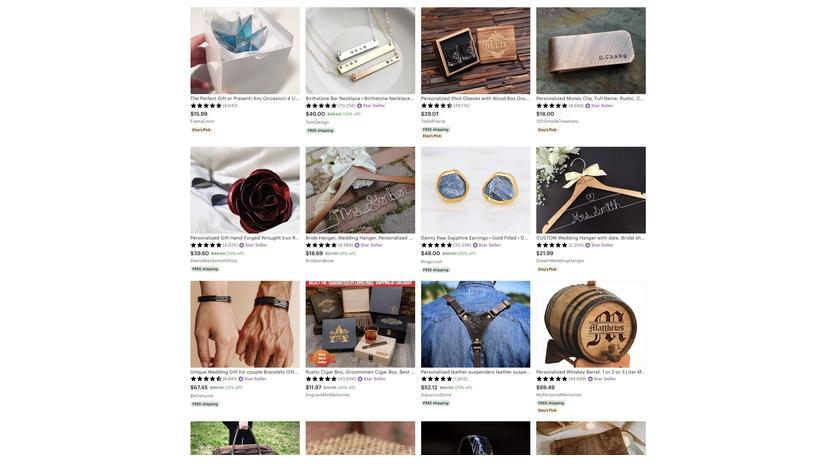 Task type: describe. For each thing, give the bounding box(es) containing it.
custom wedding hanger with date, bridal shower gifts, bridal hanger,personalized hanger,bridesmaid hangers,custom made hanger,mrs hanger image
[[537, 147, 646, 234]]

star seller for 39.60
[[245, 243, 268, 248]]

(48,699)
[[569, 377, 587, 382]]

personalized leather suspenders leather suspenders with monogram wedding suspenders mens braces for grooms suspenders groomsmen gift retro image
[[421, 281, 531, 368]]

metal
[[303, 236, 315, 241]]

personalized shot glasses with wood box groomsmen, best man, man cave gift barware (024965) image
[[421, 7, 531, 94]]

gift up the (4,025)
[[221, 236, 229, 241]]

star seller for 40.00
[[363, 103, 385, 108]]

$ 89.49 mypersonalmemories
[[537, 385, 582, 398]]

5 out of 5 stars image for 40.00
[[306, 103, 337, 108]]

seller right (43,906)
[[374, 377, 386, 382]]

free shipping down mypersonalmemories
[[539, 401, 564, 405]]

brideandbow
[[306, 258, 334, 263]]

(2,204)
[[569, 243, 584, 248]]

star seller for 21.99
[[592, 243, 614, 248]]

or
[[228, 96, 232, 101]]

(40%
[[338, 386, 348, 390]]

etsy's pick down mypersonalmemories
[[539, 409, 557, 413]]

shipping for 67.45
[[202, 402, 218, 406]]

present!
[[234, 96, 252, 101]]

$ inside $ 18.00 321simplecreations
[[537, 111, 540, 117]]

free inside free shipping etsy's pick
[[423, 128, 432, 132]]

star for 67.45
[[245, 377, 253, 382]]

personalized money clip, full name, rustic, custom copper wallet clip, graduation gift for him, christmas present, birthday gift, antiqued image
[[537, 7, 646, 94]]

engravemymemories
[[306, 393, 350, 398]]

ringcrush
[[421, 259, 443, 264]]

4.5 out of 5 stars image for tealsprairie
[[421, 103, 453, 108]]

(20% for 48.00
[[458, 251, 468, 256]]

iron
[[282, 236, 291, 241]]

shipping for 52.12
[[433, 401, 449, 405]]

off) for 11.97
[[349, 386, 356, 390]]

$ 18.69 $ 21.99 (15% off) brideandbow
[[306, 251, 356, 263]]

a
[[374, 96, 376, 101]]

rose
[[316, 236, 327, 241]]

etsy's pick for 18.00
[[539, 128, 557, 132]]

begenuine
[[191, 394, 214, 399]]

personalized photo album, wooden photo album, scrapbook, wooden memory book, wedding guestbook, memories - personalization image
[[537, 422, 646, 456]]

$ inside the $ 21.99 dreamweddinghanger
[[537, 251, 540, 257]]

the perfect gift or present! any occasion! 4 1/4 inch.  stained glass star with a gift box ! image
[[191, 7, 300, 94]]

etsy's pick for 21.99
[[539, 268, 557, 272]]

5 out of 5 stars image for 52.12
[[421, 376, 453, 382]]

dreamweddinghanger
[[537, 258, 585, 263]]

free shipping etsy's pick
[[423, 128, 449, 138]]

inch.
[[300, 96, 311, 101]]

tomdesign
[[306, 120, 329, 125]]

$ inside $ 29.07 tealsprairie
[[421, 111, 425, 117]]

11.97
[[309, 385, 322, 391]]

seller for 40.00
[[373, 103, 385, 108]]

seller for 21.99
[[602, 243, 614, 248]]

etsy's for 15.99
[[193, 128, 202, 132]]

personalized gift hand-forged wrought iron red metal rose
[[191, 236, 327, 241]]

$ 18.00 321simplecreations
[[537, 111, 579, 124]]

(4,594)
[[569, 103, 584, 108]]

5 out of 5 stars image for 48.00
[[421, 242, 453, 248]]

unique wedding gift for couple bracelets gift for couple personalized 3rd year wedding anniversary gift husband wife matching bracelets b image
[[191, 281, 300, 368]]

(39,174)
[[454, 103, 470, 108]]

5 out of 5 stars image up '11.97'
[[306, 376, 337, 382]]

(25% for 52.12
[[455, 386, 464, 390]]

star for 18.00
[[592, 103, 600, 108]]

perfect
[[200, 96, 216, 101]]

shipping inside free shipping etsy's pick
[[433, 128, 449, 132]]

(4,042)
[[223, 103, 238, 108]]

dainty raw sapphire earrings • gold filled • delicate september birthstone stud earrings • virgo gift  • 24k dip • handmade image
[[421, 147, 531, 234]]

pick inside free shipping etsy's pick
[[434, 134, 441, 138]]

pick for 18.00
[[549, 128, 557, 132]]

48.00
[[425, 251, 440, 257]]

etsy's pick for 15.99
[[193, 128, 211, 132]]

5 out of 5 stars image for 39.60
[[191, 242, 222, 248]]

shipping for 40.00
[[318, 129, 334, 133]]

gift right the a
[[377, 96, 386, 101]]

39.60
[[194, 251, 209, 257]]

(4,025)
[[223, 243, 238, 248]]

damascus nebula & meteorite man wedding black steel hammered band, anniversary engagement promise blue galaxy cosmos inlay ring for him gift image
[[421, 422, 531, 456]]

(20% for 40.00
[[343, 112, 353, 117]]

(70,258)
[[338, 103, 356, 108]]

free for 39.60
[[193, 267, 202, 271]]

free for 48.00
[[423, 268, 432, 272]]

29.07
[[425, 111, 439, 117]]

fiestacolor
[[191, 119, 215, 124]]

5 out of 5 stars image up '89.49' at the right bottom of the page
[[537, 376, 568, 382]]

321simplecreations
[[537, 119, 579, 124]]

60.00
[[445, 251, 457, 256]]

free shipping for 48.00
[[423, 268, 449, 272]]

off) for 40.00
[[354, 112, 361, 117]]

21.99 inside the "$ 18.69 $ 21.99 (15% off) brideandbow"
[[328, 251, 338, 256]]

$ 15.99 fiestacolor
[[191, 111, 215, 124]]

personalized whiskey barrel,  1 or 2 or 3 liter mini oak whiskey barrel - groomsmen gift - birthday gift - engraved whiskey barrel image
[[537, 281, 646, 368]]

gift left the or
[[218, 96, 226, 101]]

$ 67.45 $ 89.93 (25% off) begenuine
[[191, 385, 242, 399]]



Task type: vqa. For each thing, say whether or not it's contained in the screenshot.
Vintage Wedding Ring, Silver Ring For Women, Opal Engagement Ring, Dainty Ring, Women's Promise Ring, 10k Solid Gold  Ring, Wedding Band image
yes



Task type: locate. For each thing, give the bounding box(es) containing it.
off) down (1,605)
[[465, 386, 472, 390]]

personalized
[[191, 236, 219, 241]]

0 horizontal spatial (25%
[[225, 386, 234, 390]]

off) inside $ 52.12 $ 69.50 (25% off) aquariusstore
[[465, 386, 472, 390]]

star seller right the (8,481)
[[245, 377, 267, 382]]

star seller right '(2,204)'
[[592, 243, 614, 248]]

seller
[[373, 103, 385, 108], [602, 103, 614, 108], [255, 243, 268, 248], [371, 243, 383, 248], [489, 243, 501, 248], [602, 243, 614, 248], [254, 377, 267, 382], [374, 377, 386, 382], [604, 377, 616, 382]]

star seller right (4,594)
[[592, 103, 614, 108]]

star seller right (33,349)
[[479, 243, 501, 248]]

pick down mypersonalmemories
[[549, 409, 557, 413]]

50.00
[[330, 112, 342, 117]]

bride hanger, wedding hanger, personalized hanger, wedding dress hanger, custom wire hanger, wooden hanger, mrs hanger, name hanger image
[[306, 147, 415, 234]]

the perfect gift or present! any occasion! 4 1/4 inch.  stained glass star with a gift box !
[[191, 96, 398, 101]]

the
[[191, 96, 199, 101]]

5 out of 5 stars image for 15.99
[[191, 103, 222, 108]]

(20% down (70,258) at the left
[[343, 112, 353, 117]]

star seller for 48.00
[[479, 243, 501, 248]]

free
[[423, 128, 432, 132], [308, 129, 317, 133], [193, 267, 202, 271], [423, 268, 432, 272], [423, 401, 432, 405], [539, 401, 548, 405], [193, 402, 202, 406]]

0 horizontal spatial 21.99
[[328, 251, 338, 256]]

$ 40.00 $ 50.00 (20% off) tomdesign
[[306, 111, 361, 125]]

free for 67.45
[[193, 402, 202, 406]]

21.99 inside the $ 21.99 dreamweddinghanger
[[540, 251, 554, 257]]

0 vertical spatial 4.5 out of 5 stars image
[[421, 103, 453, 108]]

5 out of 5 stars image down the perfect
[[191, 103, 222, 108]]

star right (33,349)
[[479, 243, 488, 248]]

mypersonalmemories
[[537, 393, 582, 398]]

44.00
[[214, 251, 226, 256]]

$ 52.12 $ 69.50 (25% off) aquariusstore
[[421, 385, 472, 398]]

5 out of 5 stars image down personalized
[[191, 242, 222, 248]]

seller right "(48,699)"
[[604, 377, 616, 382]]

free down ringcrush
[[423, 268, 432, 272]]

rustic cigar box, groomsmen cigar box, best man gift, wooden cigar box, wood gift box, groomsman gift box, vintage box, wedding party box image
[[306, 281, 415, 368]]

4
[[288, 96, 291, 101]]

etsy's pick down dreamweddinghanger
[[539, 268, 557, 272]]

tealsprairie
[[421, 119, 445, 124]]

star right (43,906)
[[364, 377, 373, 382]]

star for 40.00
[[363, 103, 372, 108]]

89.49
[[540, 385, 555, 391]]

off) down (70,258) at the left
[[354, 112, 361, 117]]

(25% down the (8,481)
[[225, 386, 234, 390]]

star seller right "(48,699)"
[[594, 377, 616, 382]]

stained
[[312, 96, 332, 101]]

etsy's inside free shipping etsy's pick
[[423, 134, 433, 138]]

occasion!
[[263, 96, 286, 101]]

alainsblacksmithshop
[[191, 258, 237, 263]]

18.00
[[540, 111, 555, 117]]

any
[[253, 96, 262, 101]]

shipping
[[433, 128, 449, 132], [318, 129, 334, 133], [202, 267, 218, 271], [433, 268, 449, 272], [433, 401, 449, 405], [549, 401, 564, 405], [202, 402, 218, 406]]

21.99 up dreamweddinghanger
[[540, 251, 554, 257]]

(10%
[[227, 251, 236, 256]]

89.93
[[213, 386, 224, 390]]

off) down the (8,481)
[[235, 386, 242, 390]]

(25% inside $ 67.45 $ 89.93 (25% off) begenuine
[[225, 386, 234, 390]]

shipping down ringcrush
[[433, 268, 449, 272]]

box
[[387, 96, 396, 101]]

off) down (33,349)
[[469, 251, 476, 256]]

(20% down (33,349)
[[458, 251, 468, 256]]

pick for 21.99
[[549, 268, 557, 272]]

star right (4,594)
[[592, 103, 600, 108]]

19.95
[[326, 386, 337, 390]]

shipping down aquariusstore
[[433, 401, 449, 405]]

1 vertical spatial 4.5 out of 5 stars image
[[191, 376, 222, 382]]

free down 39.60
[[193, 267, 202, 271]]

star right "(48,699)"
[[594, 377, 603, 382]]

(25% inside $ 52.12 $ 69.50 (25% off) aquariusstore
[[455, 386, 464, 390]]

star seller down personalized gift hand-forged wrought iron red metal rose
[[245, 243, 268, 248]]

seller for 48.00
[[489, 243, 501, 248]]

5 out of 5 stars image up 18.00
[[537, 103, 568, 108]]

gift
[[218, 96, 226, 101], [377, 96, 386, 101], [221, 236, 229, 241]]

aquariusstore
[[421, 393, 451, 398]]

seller right (6,988)
[[371, 243, 383, 248]]

free down the tealsprairie
[[423, 128, 432, 132]]

(20% inside $ 48.00 $ 60.00 (20% off) ringcrush
[[458, 251, 468, 256]]

star for 48.00
[[479, 243, 488, 248]]

1 horizontal spatial 21.99
[[540, 251, 554, 257]]

$ inside $ 15.99 fiestacolor
[[191, 111, 194, 117]]

shipping for 39.60
[[202, 267, 218, 271]]

star down the forged
[[245, 243, 254, 248]]

star down with
[[363, 103, 372, 108]]

off) for 52.12
[[465, 386, 472, 390]]

etsy's down the tealsprairie
[[423, 134, 433, 138]]

(25% down (1,605)
[[455, 386, 464, 390]]

off) right (10%
[[237, 251, 244, 256]]

1/4
[[292, 96, 298, 101]]

with
[[363, 96, 372, 101]]

free down begenuine
[[193, 402, 202, 406]]

free shipping down tomdesign
[[308, 129, 334, 133]]

(20%
[[343, 112, 353, 117], [458, 251, 468, 256]]

$ 11.97 $ 19.95 (40% off) engravemymemories
[[306, 385, 356, 398]]

off) for 18.69
[[349, 251, 356, 256]]

star right the (8,481)
[[245, 377, 253, 382]]

free shipping for 67.45
[[193, 402, 218, 406]]

21.99
[[540, 251, 554, 257], [328, 251, 338, 256]]

1 horizontal spatial (25%
[[455, 386, 464, 390]]

5 out of 5 stars image down rose at the bottom
[[306, 242, 337, 248]]

$ 39.60 $ 44.00 (10% off) alainsblacksmithshop
[[191, 251, 244, 263]]

star for 21.99
[[592, 243, 600, 248]]

star
[[350, 96, 361, 101]]

free shipping down alainsblacksmithshop
[[193, 267, 218, 271]]

(1,605)
[[454, 377, 468, 382]]

seller for 39.60
[[255, 243, 268, 248]]

$ inside $ 89.49 mypersonalmemories
[[537, 385, 540, 391]]

shipping down begenuine
[[202, 402, 218, 406]]

0 horizontal spatial 4.5 out of 5 stars image
[[191, 376, 222, 382]]

vintage wedding ring, silver ring for women, opal engagement ring, dainty ring, women's promise ring, 10k solid gold  ring, wedding band image
[[306, 422, 415, 456]]

star seller right (6,988)
[[361, 243, 383, 248]]

off) right (15%
[[349, 251, 356, 256]]

1 horizontal spatial 4.5 out of 5 stars image
[[421, 103, 453, 108]]

glass
[[333, 96, 348, 101]]

18.69
[[309, 251, 323, 257]]

1 horizontal spatial (20%
[[458, 251, 468, 256]]

star seller down the a
[[363, 103, 385, 108]]

star seller for 67.45
[[245, 377, 267, 382]]

67.45
[[194, 385, 208, 391]]

shipping down the tealsprairie
[[433, 128, 449, 132]]

seller right (4,594)
[[602, 103, 614, 108]]

shipping down mypersonalmemories
[[549, 401, 564, 405]]

5 out of 5 stars image up 48.00
[[421, 242, 453, 248]]

69.50
[[443, 386, 454, 390]]

15.99
[[194, 111, 208, 117]]

$ 29.07 tealsprairie
[[421, 111, 445, 124]]

(33,349)
[[454, 243, 471, 248]]

etsy's down 18.00
[[539, 128, 549, 132]]

etsy's pick
[[193, 128, 211, 132], [539, 128, 557, 132], [539, 268, 557, 272], [539, 409, 557, 413]]

52.12
[[425, 385, 438, 391]]

free down '89.49' at the right bottom of the page
[[539, 401, 548, 405]]

5 out of 5 stars image for 21.99
[[537, 242, 568, 248]]

seller down personalized gift hand-forged wrought iron red metal rose
[[255, 243, 268, 248]]

4.5 out of 5 stars image
[[421, 103, 453, 108], [191, 376, 222, 382]]

4.5 out of 5 stars image up '67.45'
[[191, 376, 222, 382]]

shipping for 48.00
[[433, 268, 449, 272]]

shipping down alainsblacksmithshop
[[202, 267, 218, 271]]

personalized guy gift, mens leather bag, duffle bag, gift for him, gift for men, boyfriend gift, groomsmen gift, father's day gift, husband image
[[191, 422, 300, 456]]

off) inside $ 11.97 $ 19.95 (40% off) engravemymemories
[[349, 386, 356, 390]]

star right (6,988)
[[361, 243, 370, 248]]

star seller for 18.00
[[592, 103, 614, 108]]

hand-
[[230, 236, 244, 241]]

star right '(2,204)'
[[592, 243, 600, 248]]

2 (25% from the left
[[455, 386, 464, 390]]

!
[[397, 96, 398, 101]]

0 horizontal spatial (20%
[[343, 112, 353, 117]]

star
[[363, 103, 372, 108], [592, 103, 600, 108], [245, 243, 254, 248], [361, 243, 370, 248], [479, 243, 488, 248], [592, 243, 600, 248], [245, 377, 253, 382], [364, 377, 373, 382], [594, 377, 603, 382]]

free shipping down ringcrush
[[423, 268, 449, 272]]

4.5 out of 5 stars image for begenuine
[[191, 376, 222, 382]]

free shipping down begenuine
[[193, 402, 218, 406]]

free for 52.12
[[423, 401, 432, 405]]

star seller
[[363, 103, 385, 108], [592, 103, 614, 108], [245, 243, 268, 248], [361, 243, 383, 248], [479, 243, 501, 248], [592, 243, 614, 248], [245, 377, 267, 382], [364, 377, 386, 382], [594, 377, 616, 382]]

birthstone bar necklace • birthstone necklace for mom • gold bar necklace • birthstone jewelry • birthstone bar • personalized gift mom tbr1 image
[[306, 7, 415, 94]]

star for 39.60
[[245, 243, 254, 248]]

5 out of 5 stars image up the 52.12
[[421, 376, 453, 382]]

pick down the tealsprairie
[[434, 134, 441, 138]]

5 out of 5 stars image for 18.00
[[537, 103, 568, 108]]

etsy's for 18.00
[[539, 128, 549, 132]]

off) for 67.45
[[235, 386, 242, 390]]

off) for 39.60
[[237, 251, 244, 256]]

(15%
[[339, 251, 348, 256]]

seller right (33,349)
[[489, 243, 501, 248]]

pick for 15.99
[[203, 128, 211, 132]]

etsy's for 21.99
[[539, 268, 549, 272]]

seller for 18.00
[[602, 103, 614, 108]]

(25%
[[225, 386, 234, 390], [455, 386, 464, 390]]

forged
[[244, 236, 260, 241]]

4.5 out of 5 stars image up 29.07
[[421, 103, 453, 108]]

5 out of 5 stars image up the $ 21.99 dreamweddinghanger
[[537, 242, 568, 248]]

personalized gift hand-forged wrought iron red metal rose image
[[191, 147, 300, 234]]

seller right '(2,204)'
[[602, 243, 614, 248]]

etsy's down dreamweddinghanger
[[539, 268, 549, 272]]

etsy's down mypersonalmemories
[[539, 409, 549, 413]]

off)
[[354, 112, 361, 117], [237, 251, 244, 256], [349, 251, 356, 256], [469, 251, 476, 256], [235, 386, 242, 390], [349, 386, 356, 390], [465, 386, 472, 390]]

free shipping
[[308, 129, 334, 133], [193, 267, 218, 271], [423, 268, 449, 272], [423, 401, 449, 405], [539, 401, 564, 405], [193, 402, 218, 406]]

off) inside $ 39.60 $ 44.00 (10% off) alainsblacksmithshop
[[237, 251, 244, 256]]

1 vertical spatial (20%
[[458, 251, 468, 256]]

etsy's down fiestacolor
[[193, 128, 202, 132]]

$ 21.99 dreamweddinghanger
[[537, 251, 585, 263]]

off) right (40% in the bottom of the page
[[349, 386, 356, 390]]

$
[[191, 111, 194, 117], [306, 111, 309, 117], [421, 111, 425, 117], [537, 111, 540, 117], [328, 112, 330, 117], [191, 251, 194, 257], [306, 251, 309, 257], [421, 251, 425, 257], [537, 251, 540, 257], [211, 251, 214, 256], [325, 251, 328, 256], [443, 251, 445, 256], [191, 385, 194, 391], [306, 385, 309, 391], [421, 385, 425, 391], [537, 385, 540, 391], [210, 386, 213, 390], [324, 386, 326, 390], [440, 386, 443, 390]]

free down tomdesign
[[308, 129, 317, 133]]

free for 40.00
[[308, 129, 317, 133]]

(20% inside $ 40.00 $ 50.00 (20% off) tomdesign
[[343, 112, 353, 117]]

pick down 321simplecreations
[[549, 128, 557, 132]]

0 vertical spatial (20%
[[343, 112, 353, 117]]

$ 48.00 $ 60.00 (20% off) ringcrush
[[421, 251, 476, 264]]

5 out of 5 stars image down stained
[[306, 103, 337, 108]]

pick down fiestacolor
[[203, 128, 211, 132]]

star seller right (43,906)
[[364, 377, 386, 382]]

off) inside $ 67.45 $ 89.93 (25% off) begenuine
[[235, 386, 242, 390]]

wrought
[[261, 236, 281, 241]]

pick down dreamweddinghanger
[[549, 268, 557, 272]]

40.00
[[309, 111, 325, 117]]

off) inside the "$ 18.69 $ 21.99 (15% off) brideandbow"
[[349, 251, 356, 256]]

etsy's pick down fiestacolor
[[193, 128, 211, 132]]

free shipping for 39.60
[[193, 267, 218, 271]]

free down aquariusstore
[[423, 401, 432, 405]]

shipping down tomdesign
[[318, 129, 334, 133]]

21.99 left (15%
[[328, 251, 338, 256]]

pick
[[203, 128, 211, 132], [549, 128, 557, 132], [434, 134, 441, 138], [549, 268, 557, 272], [549, 409, 557, 413]]

etsy's pick down 321simplecreations
[[539, 128, 557, 132]]

(6,988)
[[338, 243, 353, 248]]

off) for 48.00
[[469, 251, 476, 256]]

(25% for 67.45
[[225, 386, 234, 390]]

seller right the (8,481)
[[254, 377, 267, 382]]

etsy's
[[193, 128, 202, 132], [539, 128, 549, 132], [423, 134, 433, 138], [539, 268, 549, 272], [539, 409, 549, 413]]

free shipping for 40.00
[[308, 129, 334, 133]]

seller for 67.45
[[254, 377, 267, 382]]

1 (25% from the left
[[225, 386, 234, 390]]

free shipping for 52.12
[[423, 401, 449, 405]]

off) inside $ 48.00 $ 60.00 (20% off) ringcrush
[[469, 251, 476, 256]]

(43,906)
[[338, 377, 356, 382]]

red
[[293, 236, 301, 241]]

5 out of 5 stars image
[[191, 103, 222, 108], [306, 103, 337, 108], [537, 103, 568, 108], [191, 242, 222, 248], [306, 242, 337, 248], [421, 242, 453, 248], [537, 242, 568, 248], [306, 376, 337, 382], [421, 376, 453, 382], [537, 376, 568, 382]]

off) inside $ 40.00 $ 50.00 (20% off) tomdesign
[[354, 112, 361, 117]]

seller down the a
[[373, 103, 385, 108]]

(8,481)
[[223, 377, 237, 382]]

free shipping down aquariusstore
[[423, 401, 449, 405]]



